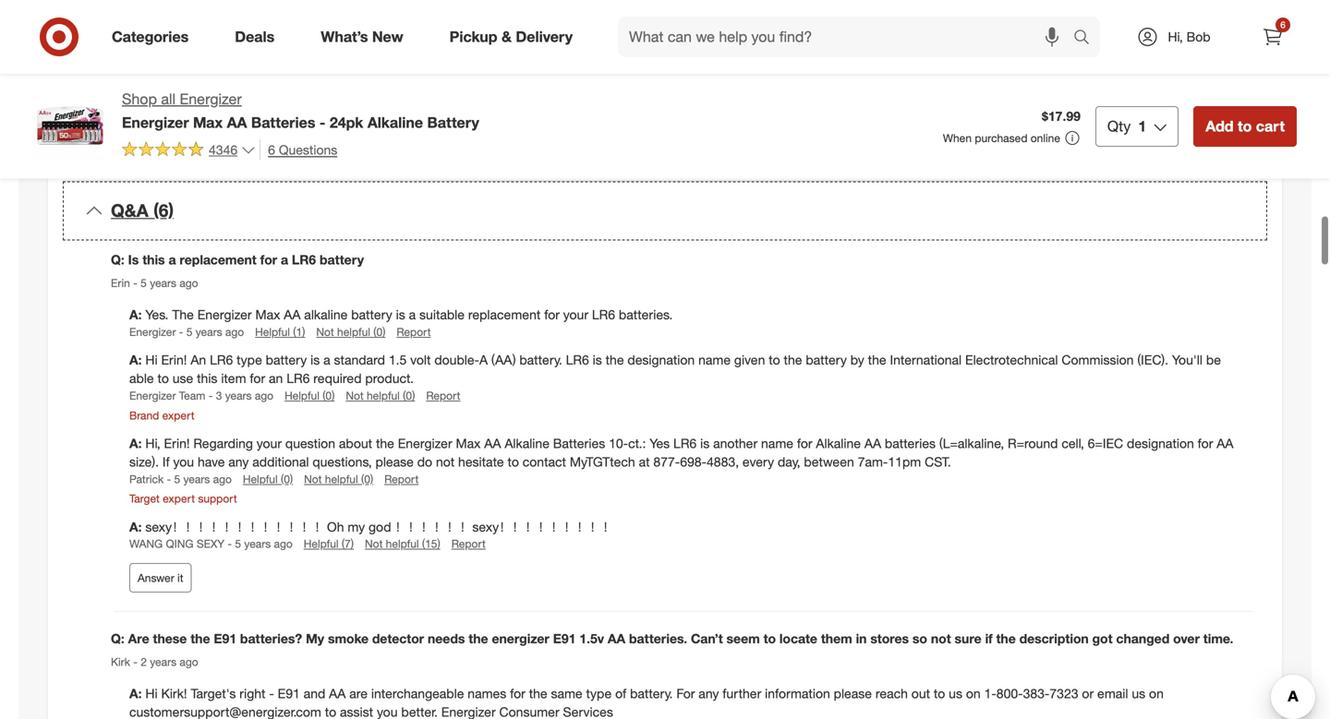 Task type: describe. For each thing, give the bounding box(es) containing it.
to right the given
[[769, 352, 780, 368]]

(0) down the additional
[[281, 473, 293, 486]]

the right if
[[996, 631, 1016, 647]]

so
[[913, 631, 928, 647]]

- inside shop all energizer energizer max aa batteries - 24pk alkaline battery
[[320, 113, 326, 132]]

5 down 'the'
[[186, 325, 193, 339]]

needs
[[428, 631, 465, 647]]

0 vertical spatial not helpful  (0) button
[[316, 324, 386, 340]]

changed
[[1116, 631, 1170, 647]]

0 horizontal spatial e91
[[214, 631, 237, 647]]

electrotechnical
[[965, 352, 1058, 368]]

erin! for you
[[164, 436, 190, 452]]

not helpful  (0) for a
[[346, 389, 415, 403]]

add to cart button
[[1194, 106, 1297, 147]]

698-
[[680, 454, 707, 470]]

helpful  (7)
[[304, 537, 354, 551]]

sure
[[955, 631, 982, 647]]

if
[[985, 631, 993, 647]]

battery. inside hi kirk! target's right - e91 and aa are interchangeable names for the same type of battery. for any further information please reach out to us on 1-800-383-7323 or email us on customersupport@energizer.com to assist you better. energizer consumer services
[[630, 686, 673, 702]]

1.34
[[502, 82, 528, 98]]

2 ship from the top
[[173, 100, 197, 116]]

designation inside hi, erin! regarding your question about the energizer max aa alkaline batteries 10-ct.: yes lr6 is another name for alkaline aa batteries (l=alkaline, r=round cell, 6=iec designation for aa size). if you have any additional questions, please do not hesitate to contact mytgttech at 877-698-4883, every day, between 7am-11pm cst.
[[1127, 436, 1194, 452]]

helpful for patrick - 5 years ago
[[325, 473, 358, 486]]

for
[[677, 686, 695, 702]]

it inside button
[[177, 571, 183, 585]]

q&a (6) button
[[63, 182, 1268, 241]]

helpful  (0) for question
[[243, 473, 293, 486]]

a left suitable
[[409, 307, 416, 323]]

6 questions
[[268, 142, 337, 158]]

battery up an
[[266, 352, 307, 368]]

seem
[[727, 631, 760, 647]]

6 for 6 questions
[[268, 142, 275, 158]]

assist
[[340, 704, 373, 720]]

you inside hi kirk! target's right - e91 and aa are interchangeable names for the same type of battery. for any further information please reach out to us on 1-800-383-7323 or email us on customersupport@energizer.com to assist you better. energizer consumer services
[[377, 704, 398, 720]]

- left '3'
[[209, 389, 213, 403]]

further
[[723, 686, 762, 702]]

battery
[[427, 113, 479, 132]]

6 link
[[1253, 17, 1293, 57]]

hi kirk! target's right - e91 and aa are interchangeable names for the same type of battery. for any further information please reach out to us on 1-800-383-7323 or email us on customersupport@energizer.com to assist you better. energizer consumer services
[[129, 686, 1164, 720]]

helpful  (0) button for type
[[285, 388, 335, 404]]

years inside q: is this a replacement for a lr6 battery erin - 5 years ago
[[150, 276, 176, 290]]

lr6 inside hi, erin! regarding your question about the energizer max aa alkaline batteries 10-ct.: yes lr6 is another name for alkaline aa batteries (l=alkaline, r=round cell, 6=iec designation for aa size). if you have any additional questions, please do not hesitate to contact mytgttech at 877-698-4883, every day, between 7am-11pm cst.
[[674, 436, 697, 452]]

interchangeable
[[371, 686, 464, 702]]

any inside hi kirk! target's right - e91 and aa are interchangeable names for the same type of battery. for any further information please reach out to us on 1-800-383-7323 or email us on customersupport@energizer.com to assist you better. energizer consumer services
[[699, 686, 719, 702]]

every
[[743, 454, 774, 470]]

brand
[[129, 409, 159, 423]]

a right is
[[169, 252, 176, 268]]

energizer inside hi, erin! regarding your question about the energizer max aa alkaline batteries 10-ct.: yes lr6 is another name for alkaline aa batteries (l=alkaline, r=round cell, 6=iec designation for aa size). if you have any additional questions, please do not hesitate to contact mytgttech at 877-698-4883, every day, between 7am-11pm cst.
[[398, 436, 452, 452]]

energizer down able on the bottom left
[[129, 389, 176, 403]]

answer it
[[138, 571, 183, 585]]

type inside hi kirk! target's right - e91 and aa are interchangeable names for the same type of battery. for any further information please reach out to us on 1-800-383-7323 or email us on customersupport@energizer.com to assist you better. energizer consumer services
[[586, 686, 612, 702]]

double-
[[435, 352, 479, 368]]

not helpful  (0) button for energizer
[[304, 472, 373, 487]]

energizer team - 3 years ago
[[129, 389, 274, 403]]

days
[[912, 100, 939, 116]]

2 x from the left
[[492, 82, 499, 98]]

1-
[[984, 686, 997, 702]]

aa inside q: are these the e91 batteries? my smoke detector needs the energizer e91 1.5v aa batteries. can't  seem to locate them in stores so not sure if the description got changed over time. kirk - 2 years ago
[[608, 631, 626, 647]]

shopper,
[[815, 119, 865, 135]]

it inside this item must be returned within 30 days of the date it was purchased in store, shipped, delivered by a shipt shopper, or made ready for pickup. for complete information.
[[1009, 100, 1016, 116]]

report button for energizer - 5 years ago
[[397, 324, 431, 340]]

delivered
[[697, 119, 750, 135]]

battery right alkaline
[[351, 307, 392, 323]]

to inside hi, erin! regarding your question about the energizer max aa alkaline batteries 10-ct.: yes lr6 is another name for alkaline aa batteries (l=alkaline, r=round cell, 6=iec designation for aa size). if you have any additional questions, please do not hesitate to contact mytgttech at 877-698-4883, every day, between 7am-11pm cst.
[[508, 454, 519, 470]]

pickup
[[450, 28, 498, 46]]

not helpful  (15) button
[[365, 537, 440, 552]]

11pm
[[888, 454, 921, 470]]

years down have
[[183, 473, 210, 486]]

cst.
[[925, 454, 951, 470]]

a: for hi kirk! target's right - e91 and aa are interchangeable names for the same type of battery. for any further information please reach out to us on 1-800-383-7323 or email us on customersupport@energizer.com to assist you better. energizer consumer services
[[129, 686, 145, 702]]

for inside hi kirk! target's right - e91 and aa are interchangeable names for the same type of battery. for any further information please reach out to us on 1-800-383-7323 or email us on customersupport@energizer.com to assist you better. energizer consumer services
[[510, 686, 526, 702]]

be inside hi erin! an lr6 type battery is a standard 1.5 volt double-a (aa) battery. lr6 is the designation name given to the battery by the international electrotechnical commission (iec). you'll be able to use this item for an lr6 required product.
[[1206, 352, 1221, 368]]

the inside this item must be returned within 30 days of the date it was purchased in store, shipped, delivered by a shipt shopper, or made ready for pickup. for complete information.
[[958, 100, 976, 116]]

are
[[128, 631, 149, 647]]

not inside hi, erin! regarding your question about the energizer max aa alkaline batteries 10-ct.: yes lr6 is another name for alkaline aa batteries (l=alkaline, r=round cell, 6=iec designation for aa size). if you have any additional questions, please do not hesitate to contact mytgttech at 877-698-4883, every day, between 7am-11pm cst.
[[436, 454, 455, 470]]

shipped,
[[1161, 100, 1210, 116]]

by inside this item must be returned within 30 days of the date it was purchased in store, shipped, delivered by a shipt shopper, or made ready for pickup. for complete information.
[[753, 119, 767, 135]]

(iec).
[[1138, 352, 1169, 368]]

cell,
[[1062, 436, 1084, 452]]

helpful for patrick - 5 years ago
[[243, 473, 278, 486]]

not helpful  (15)
[[365, 537, 440, 551]]

about
[[339, 436, 372, 452]]

e91 inside hi kirk! target's right - e91 and aa are interchangeable names for the same type of battery. for any further information please reach out to us on 1-800-383-7323 or email us on customersupport@energizer.com to assist you better. energizer consumer services
[[278, 686, 300, 702]]

2 on from the left
[[1149, 686, 1164, 702]]

to inside button
[[1238, 117, 1252, 135]]

1 vertical spatial purchased
[[975, 131, 1028, 145]]

team
[[179, 389, 205, 403]]

at
[[639, 454, 650, 470]]

or inside hi kirk! target's right - e91 and aa are interchangeable names for the same type of battery. for any further information please reach out to us on 1-800-383-7323 or email us on customersupport@energizer.com to assist you better. energizer consumer services
[[1082, 686, 1094, 702]]

2
[[141, 655, 147, 669]]

- inside q: are these the e91 batteries? my smoke detector needs the energizer e91 1.5v aa batteries. can't  seem to locate them in stores so not sure if the description got changed over time. kirk - 2 years ago
[[133, 655, 138, 669]]

patrick
[[129, 473, 164, 486]]

deals
[[235, 28, 275, 46]]

helpful  (0) button for question
[[243, 472, 293, 487]]

regarding
[[193, 436, 253, 452]]

helpful for energizer team - 3 years ago
[[285, 389, 320, 403]]

24pk
[[330, 113, 363, 132]]

reach
[[876, 686, 908, 702]]

of inside hi kirk! target's right - e91 and aa are interchangeable names for the same type of battery. for any further information please reach out to us on 1-800-383-7323 or email us on customersupport@energizer.com to assist you better. energizer consumer services
[[615, 686, 627, 702]]

the right the given
[[784, 352, 802, 368]]

helpful for wang qing  sexy - 5 years ago
[[304, 537, 339, 551]]

1 on from the left
[[966, 686, 981, 702]]

batteries
[[885, 436, 936, 452]]

helpful for energizer - 5 years ago
[[255, 325, 290, 339]]

a: for hi erin! an lr6 type battery is a standard 1.5 volt double-a (aa) battery. lr6 is the designation name given to the battery by the international electrotechnical commission (iec). you'll be able to use this item for an lr6 required product.
[[129, 352, 145, 368]]

max inside hi, erin! regarding your question about the energizer max aa alkaline batteries 10-ct.: yes lr6 is another name for alkaline aa batteries (l=alkaline, r=round cell, 6=iec designation for aa size). if you have any additional questions, please do not hesitate to contact mytgttech at 877-698-4883, every day, between 7am-11pm cst.
[[456, 436, 481, 452]]

report button for energizer team - 3 years ago
[[426, 388, 461, 404]]

2 us from the left
[[1132, 686, 1146, 702]]

to right out
[[934, 686, 945, 702]]

1 horizontal spatial your
[[563, 307, 588, 323]]

to down and
[[325, 704, 336, 720]]

5 inside q: is this a replacement for a lr6 battery erin - 5 years ago
[[141, 276, 147, 290]]

shop all energizer energizer max aa batteries - 24pk alkaline battery
[[122, 90, 479, 132]]

qty
[[1108, 117, 1131, 135]]

right
[[239, 686, 266, 702]]

got
[[1093, 631, 1113, 647]]

kirk!
[[161, 686, 187, 702]]

not helpful  (0) for energizer
[[304, 473, 373, 486]]

1 a: from the top
[[129, 307, 142, 323]]

out
[[912, 686, 930, 702]]

within
[[856, 100, 891, 116]]

type inside hi erin! an lr6 type battery is a standard 1.5 volt double-a (aa) battery. lr6 is the designation name given to the battery by the international electrotechnical commission (iec). you'll be able to use this item for an lr6 required product.
[[237, 352, 262, 368]]

the right needs
[[469, 631, 488, 647]]

not for energizer team - 3 years ago
[[346, 389, 364, 403]]

delivery
[[516, 28, 573, 46]]

target
[[129, 492, 160, 506]]

energizer right 'the'
[[197, 307, 252, 323]]

hi, erin! regarding your question about the energizer max aa alkaline batteries 10-ct.: yes lr6 is another name for alkaline aa batteries (l=alkaline, r=round cell, 6=iec designation for aa size). if you have any additional questions, please do not hesitate to contact mytgttech at 877-698-4883, every day, between 7am-11pm cst.
[[129, 436, 1234, 470]]

(1)
[[293, 325, 305, 339]]

dimensions:
[[200, 82, 270, 98]]

report for wang qing  sexy - 5 years ago
[[451, 537, 486, 551]]

a: yes. the energizer max aa alkaline battery is a suitable replacement for your lr6 batteries.
[[129, 307, 673, 323]]

ct.:
[[628, 436, 646, 452]]

a up 'helpful  (1)'
[[281, 252, 288, 268]]

this
[[697, 100, 721, 116]]

pickup.
[[975, 119, 1017, 135]]

email
[[1098, 686, 1128, 702]]

the
[[172, 307, 194, 323]]

are
[[349, 686, 368, 702]]

between
[[804, 454, 854, 470]]

use
[[173, 371, 193, 387]]

add to cart
[[1206, 117, 1285, 135]]

0 vertical spatial not helpful  (0)
[[316, 325, 386, 339]]

have
[[198, 454, 225, 470]]

of inside this item must be returned within 30 days of the date it was purchased in store, shipped, delivered by a shipt shopper, or made ready for pickup. for complete information.
[[943, 100, 954, 116]]

report button for wang qing  sexy - 5 years ago
[[451, 537, 486, 552]]

shipping details estimated ship dimensions: 4.29 inches length x 7.8 inches width x 1.34 inches height estimated ship weight: 1.301 pounds
[[111, 55, 609, 116]]

information
[[765, 686, 830, 702]]

helpful for energizer - 5 years ago
[[337, 325, 370, 339]]

(15)
[[422, 537, 440, 551]]

(0) for patrick - 5 years ago
[[361, 473, 373, 486]]

mytgttech
[[570, 454, 635, 470]]

expert for to
[[162, 409, 194, 423]]

the up 10-
[[606, 352, 624, 368]]

helpful  (1) button
[[255, 324, 305, 340]]

energizer right the all
[[180, 90, 242, 108]]

not for wang qing  sexy - 5 years ago
[[365, 537, 383, 551]]

this inside hi erin! an lr6 type battery is a standard 1.5 volt double-a (aa) battery. lr6 is the designation name given to the battery by the international electrotechnical commission (iec). you'll be able to use this item for an lr6 required product.
[[197, 371, 218, 387]]

you inside hi, erin! regarding your question about the energizer max aa alkaline batteries 10-ct.: yes lr6 is another name for alkaline aa batteries (l=alkaline, r=round cell, 6=iec designation for aa size). if you have any additional questions, please do not hesitate to contact mytgttech at 877-698-4883, every day, between 7am-11pm cst.
[[173, 454, 194, 470]]

online
[[1031, 131, 1061, 145]]

expert for have
[[163, 492, 195, 506]]

given
[[734, 352, 765, 368]]

these
[[153, 631, 187, 647]]

3 inches from the left
[[531, 82, 569, 98]]

383-
[[1023, 686, 1050, 702]]

the left the international
[[868, 352, 886, 368]]

can't
[[691, 631, 723, 647]]

- down 'the'
[[179, 325, 183, 339]]

the right these
[[191, 631, 210, 647]]

ago up support
[[213, 473, 232, 486]]

commission
[[1062, 352, 1134, 368]]

report for patrick - 5 years ago
[[384, 473, 419, 486]]

or inside this item must be returned within 30 days of the date it was purchased in store, shipped, delivered by a shipt shopper, or made ready for pickup. for complete information.
[[869, 119, 880, 135]]

- down if
[[167, 473, 171, 486]]

this item must be returned within 30 days of the date it was purchased in store, shipped, delivered by a shipt shopper, or made ready for pickup. for complete information.
[[697, 100, 1210, 153]]

years right '3'
[[225, 389, 252, 403]]

$17.99
[[1042, 108, 1081, 124]]

helpful  (0) for type
[[285, 389, 335, 403]]

4 a: from the top
[[129, 519, 142, 535]]

energizer down yes. at the left top
[[129, 325, 176, 339]]

ago down an
[[255, 389, 274, 403]]

4883,
[[707, 454, 739, 470]]



Task type: locate. For each thing, give the bounding box(es) containing it.
What can we help you find? suggestions appear below search field
[[618, 17, 1078, 57]]

1 vertical spatial it
[[177, 571, 183, 585]]

alkaline inside shop all energizer energizer max aa batteries - 24pk alkaline battery
[[368, 113, 423, 132]]

the inside hi, erin! regarding your question about the energizer max aa alkaline batteries 10-ct.: yes lr6 is another name for alkaline aa batteries (l=alkaline, r=round cell, 6=iec designation for aa size). if you have any additional questions, please do not hesitate to contact mytgttech at 877-698-4883, every day, between 7am-11pm cst.
[[376, 436, 394, 452]]

not helpful  (0) button up standard at the left
[[316, 324, 386, 340]]

0 horizontal spatial not
[[436, 454, 455, 470]]

a
[[771, 119, 778, 135], [169, 252, 176, 268], [281, 252, 288, 268], [409, 307, 416, 323], [323, 352, 330, 368]]

lr6 inside q: is this a replacement for a lr6 battery erin - 5 years ago
[[292, 252, 316, 268]]

0 vertical spatial batteries
[[251, 113, 315, 132]]

item up '3'
[[221, 371, 246, 387]]

7323
[[1050, 686, 1079, 702]]

4346 link
[[122, 139, 256, 162]]

1 vertical spatial hi
[[145, 686, 158, 702]]

to right seem at the bottom
[[764, 631, 776, 647]]

0 vertical spatial item
[[724, 100, 749, 116]]

helpful
[[255, 325, 290, 339], [285, 389, 320, 403], [243, 473, 278, 486], [304, 537, 339, 551]]

is
[[396, 307, 405, 323], [311, 352, 320, 368], [593, 352, 602, 368], [700, 436, 710, 452]]

alkaline down 7.8
[[368, 113, 423, 132]]

years down sexy！！！！！！！！！！！！oh in the bottom of the page
[[244, 537, 271, 551]]

5 right erin
[[141, 276, 147, 290]]

2 vertical spatial not helpful  (0) button
[[304, 472, 373, 487]]

the up consumer
[[529, 686, 547, 702]]

please left reach
[[834, 686, 872, 702]]

ready
[[920, 119, 953, 135]]

helpful  (0)
[[285, 389, 335, 403], [243, 473, 293, 486]]

not helpful  (0) button for a
[[346, 388, 415, 404]]

0 vertical spatial helpful  (0)
[[285, 389, 335, 403]]

is inside hi, erin! regarding your question about the energizer max aa alkaline batteries 10-ct.: yes lr6 is another name for alkaline aa batteries (l=alkaline, r=round cell, 6=iec designation for aa size). if you have any additional questions, please do not hesitate to contact mytgttech at 877-698-4883, every day, between 7am-11pm cst.
[[700, 436, 710, 452]]

0 horizontal spatial purchased
[[975, 131, 1028, 145]]

4.29
[[274, 82, 299, 98]]

1 q: from the top
[[111, 252, 125, 268]]

in inside q: are these the e91 batteries? my smoke detector needs the energizer e91 1.5v aa batteries. can't  seem to locate them in stores so not sure if the description got changed over time. kirk - 2 years ago
[[856, 631, 867, 647]]

6
[[1281, 19, 1286, 30], [268, 142, 275, 158]]

1 horizontal spatial item
[[724, 100, 749, 116]]

to
[[1238, 117, 1252, 135], [769, 352, 780, 368], [158, 371, 169, 387], [508, 454, 519, 470], [764, 631, 776, 647], [934, 686, 945, 702], [325, 704, 336, 720]]

years up yes. at the left top
[[150, 276, 176, 290]]

- right sexy
[[228, 537, 232, 551]]

0 horizontal spatial x
[[384, 82, 390, 98]]

(6)
[[153, 200, 174, 221]]

e91 left and
[[278, 686, 300, 702]]

a down must
[[771, 119, 778, 135]]

0 horizontal spatial battery.
[[520, 352, 562, 368]]

length
[[344, 82, 380, 98]]

2 horizontal spatial e91
[[553, 631, 576, 647]]

replacement
[[180, 252, 257, 268], [468, 307, 541, 323]]

0 vertical spatial designation
[[628, 352, 695, 368]]

report for energizer team - 3 years ago
[[426, 389, 461, 403]]

3 a: from the top
[[129, 436, 145, 452]]

the right about
[[376, 436, 394, 452]]

wang
[[129, 537, 163, 551]]

purchased
[[1046, 100, 1108, 116], [975, 131, 1028, 145]]

1 horizontal spatial replacement
[[468, 307, 541, 323]]

2 q: from the top
[[111, 631, 125, 647]]

1 vertical spatial batteries
[[553, 436, 605, 452]]

search button
[[1065, 17, 1110, 61]]

image of energizer max aa batteries - 24pk alkaline battery image
[[33, 89, 107, 163]]

1 vertical spatial not helpful  (0) button
[[346, 388, 415, 404]]

inches right 1.34
[[531, 82, 569, 98]]

1 x from the left
[[384, 82, 390, 98]]

be inside this item must be returned within 30 days of the date it was purchased in store, shipped, delivered by a shipt shopper, or made ready for pickup. for complete information.
[[785, 100, 800, 116]]

a: left yes. at the left top
[[129, 307, 142, 323]]

expert down the team
[[162, 409, 194, 423]]

helpful  (0) down the additional
[[243, 473, 293, 486]]

helpful  (0) button down required on the left bottom of page
[[285, 388, 335, 404]]

by left the international
[[851, 352, 865, 368]]

1 horizontal spatial alkaline
[[505, 436, 550, 452]]

1 vertical spatial this
[[197, 371, 218, 387]]

helpful down the additional
[[243, 473, 278, 486]]

width
[[457, 82, 489, 98]]

erin
[[111, 276, 130, 290]]

(0) down required on the left bottom of page
[[323, 389, 335, 403]]

1 horizontal spatial by
[[851, 352, 865, 368]]

on
[[966, 686, 981, 702], [1149, 686, 1164, 702]]

by down must
[[753, 119, 767, 135]]

god
[[369, 519, 391, 535]]

hi, for erin!
[[145, 436, 160, 452]]

2 hi from the top
[[145, 686, 158, 702]]

questions
[[279, 142, 337, 158]]

1 us from the left
[[949, 686, 963, 702]]

1 vertical spatial item
[[221, 371, 246, 387]]

battery up alkaline
[[320, 252, 364, 268]]

1.5
[[389, 352, 407, 368]]

batteries up 6 questions link
[[251, 113, 315, 132]]

q: inside q: is this a replacement for a lr6 battery erin - 5 years ago
[[111, 252, 125, 268]]

- inside q: is this a replacement for a lr6 battery erin - 5 years ago
[[133, 276, 138, 290]]

0 horizontal spatial max
[[193, 113, 223, 132]]

2 details from the left
[[748, 55, 795, 73]]

1 vertical spatial you
[[377, 704, 398, 720]]

1 horizontal spatial inches
[[416, 82, 453, 98]]

aa inside hi kirk! target's right - e91 and aa are interchangeable names for the same type of battery. for any further information please reach out to us on 1-800-383-7323 or email us on customersupport@energizer.com to assist you better. energizer consumer services
[[329, 686, 346, 702]]

1 vertical spatial ship
[[173, 100, 197, 116]]

1 vertical spatial please
[[834, 686, 872, 702]]

target's
[[191, 686, 236, 702]]

helpful for wang qing  sexy - 5 years ago
[[386, 537, 419, 551]]

helpful down questions,
[[325, 473, 358, 486]]

qty 1
[[1108, 117, 1147, 135]]

the left date
[[958, 100, 976, 116]]

helpful  (0) button
[[285, 388, 335, 404], [243, 472, 293, 487]]

helpful
[[337, 325, 370, 339], [367, 389, 400, 403], [325, 473, 358, 486], [386, 537, 419, 551]]

&
[[502, 28, 512, 46]]

(0) down questions,
[[361, 473, 373, 486]]

0 vertical spatial type
[[237, 352, 262, 368]]

able
[[129, 371, 154, 387]]

1 vertical spatial type
[[586, 686, 612, 702]]

a: up size).
[[129, 436, 145, 452]]

name inside hi, erin! regarding your question about the energizer max aa alkaline batteries 10-ct.: yes lr6 is another name for alkaline aa batteries (l=alkaline, r=round cell, 6=iec designation for aa size). if you have any additional questions, please do not hesitate to contact mytgttech at 877-698-4883, every day, between 7am-11pm cst.
[[761, 436, 794, 452]]

replacement up 'the'
[[180, 252, 257, 268]]

1 vertical spatial helpful  (0) button
[[243, 472, 293, 487]]

0 horizontal spatial be
[[785, 100, 800, 116]]

details for shipping
[[177, 55, 224, 73]]

1 inches from the left
[[303, 82, 341, 98]]

hi, up size).
[[145, 436, 160, 452]]

1 vertical spatial name
[[761, 436, 794, 452]]

for inside q: is this a replacement for a lr6 battery erin - 5 years ago
[[260, 252, 277, 268]]

10-
[[609, 436, 628, 452]]

q:
[[111, 252, 125, 268], [111, 631, 125, 647]]

- inside hi kirk! target's right - e91 and aa are interchangeable names for the same type of battery. for any further information please reach out to us on 1-800-383-7323 or email us on customersupport@energizer.com to assist you better. energizer consumer services
[[269, 686, 274, 702]]

0 horizontal spatial in
[[856, 631, 867, 647]]

hi inside hi kirk! target's right - e91 and aa are interchangeable names for the same type of battery. for any further information please reach out to us on 1-800-383-7323 or email us on customersupport@energizer.com to assist you better. energizer consumer services
[[145, 686, 158, 702]]

- right "right"
[[269, 686, 274, 702]]

over
[[1173, 631, 1200, 647]]

0 horizontal spatial 6
[[268, 142, 275, 158]]

qing
[[166, 537, 194, 551]]

0 horizontal spatial it
[[177, 571, 183, 585]]

1 vertical spatial q:
[[111, 631, 125, 647]]

0 horizontal spatial name
[[699, 352, 731, 368]]

battery. left for
[[630, 686, 673, 702]]

you right assist
[[377, 704, 398, 720]]

please left do on the left bottom of the page
[[376, 454, 414, 470]]

30
[[894, 100, 908, 116]]

0 vertical spatial it
[[1009, 100, 1016, 116]]

1 vertical spatial 6
[[268, 142, 275, 158]]

1 vertical spatial hi,
[[145, 436, 160, 452]]

batteries. for aa
[[629, 631, 687, 647]]

helpful down "product."
[[367, 389, 400, 403]]

1 vertical spatial batteries.
[[629, 631, 687, 647]]

helpful for energizer team - 3 years ago
[[367, 389, 400, 403]]

0 horizontal spatial this
[[142, 252, 165, 268]]

details for return
[[748, 55, 795, 73]]

0 vertical spatial battery.
[[520, 352, 562, 368]]

battery inside q: is this a replacement for a lr6 battery erin - 5 years ago
[[320, 252, 364, 268]]

report
[[397, 325, 431, 339], [426, 389, 461, 403], [384, 473, 419, 486], [451, 537, 486, 551]]

2 horizontal spatial inches
[[531, 82, 569, 98]]

a: sexy！！！！！！！！！！！！oh my god ！！！！！！sexy！！！！！！！！！
[[129, 519, 615, 535]]

report for energizer - 5 years ago
[[397, 325, 431, 339]]

energizer up do on the left bottom of the page
[[398, 436, 452, 452]]

better.
[[401, 704, 438, 720]]

1 horizontal spatial batteries
[[553, 436, 605, 452]]

report down do on the left bottom of the page
[[384, 473, 419, 486]]

batteries.
[[619, 307, 673, 323], [629, 631, 687, 647]]

not inside q: are these the e91 batteries? my smoke detector needs the energizer e91 1.5v aa batteries. can't  seem to locate them in stores so not sure if the description got changed over time. kirk - 2 years ago
[[931, 631, 951, 647]]

pickup & delivery
[[450, 28, 573, 46]]

shipping
[[111, 55, 173, 73]]

ship left weight:
[[173, 100, 197, 116]]

ago inside q: are these the e91 batteries? my smoke detector needs the energizer e91 1.5v aa batteries. can't  seem to locate them in stores so not sure if the description got changed over time. kirk - 2 years ago
[[180, 655, 198, 669]]

max inside shop all energizer energizer max aa batteries - 24pk alkaline battery
[[193, 113, 223, 132]]

type up 'services'
[[586, 686, 612, 702]]

information.
[[897, 137, 966, 153]]

0 horizontal spatial you
[[173, 454, 194, 470]]

batteries. up hi erin! an lr6 type battery is a standard 1.5 volt double-a (aa) battery. lr6 is the designation name given to the battery by the international electrotechnical commission (iec). you'll be able to use this item for an lr6 required product.
[[619, 307, 673, 323]]

to right add
[[1238, 117, 1252, 135]]

0 horizontal spatial inches
[[303, 82, 341, 98]]

0 horizontal spatial us
[[949, 686, 963, 702]]

q: for q: is this a replacement for a lr6 battery
[[111, 252, 125, 268]]

store,
[[1125, 100, 1157, 116]]

1 ship from the top
[[173, 82, 197, 98]]

batteries. inside q: are these the e91 batteries? my smoke detector needs the energizer e91 1.5v aa batteries. can't  seem to locate them in stores so not sure if the description got changed over time. kirk - 2 years ago
[[629, 631, 687, 647]]

batteries. for lr6
[[619, 307, 673, 323]]

a inside this item must be returned within 30 days of the date it was purchased in store, shipped, delivered by a shipt shopper, or made ready for pickup. for complete information.
[[771, 119, 778, 135]]

questions,
[[313, 454, 372, 470]]

1 vertical spatial estimated
[[111, 100, 169, 116]]

1 horizontal spatial on
[[1149, 686, 1164, 702]]

categories
[[112, 28, 189, 46]]

by
[[753, 119, 767, 135], [851, 352, 865, 368]]

wang qing  sexy - 5 years ago
[[129, 537, 293, 551]]

years up an
[[196, 325, 222, 339]]

0 vertical spatial hi
[[145, 352, 158, 368]]

0 vertical spatial not
[[436, 454, 455, 470]]

1 horizontal spatial name
[[761, 436, 794, 452]]

name inside hi erin! an lr6 type battery is a standard 1.5 volt double-a (aa) battery. lr6 is the designation name given to the battery by the international electrotechnical commission (iec). you'll be able to use this item for an lr6 required product.
[[699, 352, 731, 368]]

if
[[162, 454, 170, 470]]

max
[[193, 113, 223, 132], [255, 307, 280, 323], [456, 436, 481, 452]]

name up day,
[[761, 436, 794, 452]]

not down required on the left bottom of page
[[346, 389, 364, 403]]

the inside hi kirk! target's right - e91 and aa are interchangeable names for the same type of battery. for any further information please reach out to us on 1-800-383-7323 or email us on customersupport@energizer.com to assist you better. energizer consumer services
[[529, 686, 547, 702]]

helpful inside not helpful  (15) button
[[386, 537, 419, 551]]

0 horizontal spatial on
[[966, 686, 981, 702]]

all
[[161, 90, 176, 108]]

0 vertical spatial erin!
[[161, 352, 187, 368]]

not inside not helpful  (15) button
[[365, 537, 383, 551]]

search
[[1065, 30, 1110, 48]]

hi left kirk!
[[145, 686, 158, 702]]

report button down a: yes. the energizer max aa alkaline battery is a suitable replacement for your lr6 batteries. on the top of the page
[[397, 324, 431, 340]]

helpful down required on the left bottom of page
[[285, 389, 320, 403]]

not helpful  (0) button
[[316, 324, 386, 340], [346, 388, 415, 404], [304, 472, 373, 487]]

1 horizontal spatial any
[[699, 686, 719, 702]]

item inside hi erin! an lr6 type battery is a standard 1.5 volt double-a (aa) battery. lr6 is the designation name given to the battery by the international electrotechnical commission (iec). you'll be able to use this item for an lr6 required product.
[[221, 371, 246, 387]]

ago down these
[[180, 655, 198, 669]]

item inside this item must be returned within 30 days of the date it was purchased in store, shipped, delivered by a shipt shopper, or made ready for pickup. for complete information.
[[724, 100, 749, 116]]

1 horizontal spatial us
[[1132, 686, 1146, 702]]

aa inside shop all energizer energizer max aa batteries - 24pk alkaline battery
[[227, 113, 247, 132]]

max for alkaline
[[255, 307, 280, 323]]

5 up "target expert support"
[[174, 473, 180, 486]]

purchased down date
[[975, 131, 1028, 145]]

0 vertical spatial hi,
[[1168, 29, 1183, 45]]

hi for kirk!
[[145, 686, 158, 702]]

1 estimated from the top
[[111, 82, 169, 98]]

height
[[573, 82, 609, 98]]

energizer down 'names'
[[441, 704, 496, 720]]

battery.
[[520, 352, 562, 368], [630, 686, 673, 702]]

0 horizontal spatial of
[[615, 686, 627, 702]]

helpful left (7)
[[304, 537, 339, 551]]

product.
[[365, 371, 414, 387]]

batteries inside hi, erin! regarding your question about the energizer max aa alkaline batteries 10-ct.: yes lr6 is another name for alkaline aa batteries (l=alkaline, r=round cell, 6=iec designation for aa size). if you have any additional questions, please do not hesitate to contact mytgttech at 877-698-4883, every day, between 7am-11pm cst.
[[553, 436, 605, 452]]

report down a: yes. the energizer max aa alkaline battery is a suitable replacement for your lr6 batteries. on the top of the page
[[397, 325, 431, 339]]

this up energizer team - 3 years ago
[[197, 371, 218, 387]]

ship
[[173, 82, 197, 98], [173, 100, 197, 116]]

1 horizontal spatial details
[[748, 55, 795, 73]]

energizer down the all
[[122, 113, 189, 132]]

erin! for able
[[161, 352, 187, 368]]

0 horizontal spatial alkaline
[[368, 113, 423, 132]]

not down a: sexy！！！！！！！！！！！！oh my god ！！！！！！sexy！！！！！！！！！
[[365, 537, 383, 551]]

please inside hi kirk! target's right - e91 and aa are interchangeable names for the same type of battery. for any further information please reach out to us on 1-800-383-7323 or email us on customersupport@energizer.com to assist you better. energizer consumer services
[[834, 686, 872, 702]]

max up the 4346
[[193, 113, 223, 132]]

in up qty
[[1111, 100, 1121, 116]]

1 horizontal spatial this
[[197, 371, 218, 387]]

an
[[191, 352, 206, 368]]

erin! inside hi erin! an lr6 type battery is a standard 1.5 volt double-a (aa) battery. lr6 is the designation name given to the battery by the international electrotechnical commission (iec). you'll be able to use this item for an lr6 required product.
[[161, 352, 187, 368]]

required
[[313, 371, 362, 387]]

1 horizontal spatial purchased
[[1046, 100, 1108, 116]]

0 vertical spatial any
[[228, 454, 249, 470]]

not right do on the left bottom of the page
[[436, 454, 455, 470]]

2 vertical spatial not helpful  (0)
[[304, 473, 373, 486]]

q: for q: are these the e91 batteries? my smoke detector needs the energizer e91 1.5v aa batteries. can't  seem to locate them in stores so not sure if the description got changed over time.
[[111, 631, 125, 647]]

0 vertical spatial your
[[563, 307, 588, 323]]

0 horizontal spatial item
[[221, 371, 246, 387]]

any down regarding
[[228, 454, 249, 470]]

report right (15)
[[451, 537, 486, 551]]

(0) down a: yes. the energizer max aa alkaline battery is a suitable replacement for your lr6 batteries. on the top of the page
[[373, 325, 386, 339]]

2 estimated from the top
[[111, 100, 169, 116]]

cart
[[1256, 117, 1285, 135]]

designation inside hi erin! an lr6 type battery is a standard 1.5 volt double-a (aa) battery. lr6 is the designation name given to the battery by the international electrotechnical commission (iec). you'll be able to use this item for an lr6 required product.
[[628, 352, 695, 368]]

replacement up (aa)
[[468, 307, 541, 323]]

a inside hi erin! an lr6 type battery is a standard 1.5 volt double-a (aa) battery. lr6 is the designation name given to the battery by the international electrotechnical commission (iec). you'll be able to use this item for an lr6 required product.
[[323, 352, 330, 368]]

in right them
[[856, 631, 867, 647]]

q: left is
[[111, 252, 125, 268]]

not helpful  (0) down "product."
[[346, 389, 415, 403]]

erin! up if
[[164, 436, 190, 452]]

1 horizontal spatial be
[[1206, 352, 1221, 368]]

1 horizontal spatial 6
[[1281, 19, 1286, 30]]

1 vertical spatial of
[[615, 686, 627, 702]]

in inside this item must be returned within 30 days of the date it was purchased in store, shipped, delivered by a shipt shopper, or made ready for pickup. for complete information.
[[1111, 100, 1121, 116]]

(0) for energizer - 5 years ago
[[373, 325, 386, 339]]

5 down sexy！！！！！！！！！！！！oh in the bottom of the page
[[235, 537, 241, 551]]

return
[[697, 55, 744, 73]]

estimated
[[111, 82, 169, 98], [111, 100, 169, 116]]

what's new link
[[305, 17, 426, 57]]

1 horizontal spatial of
[[943, 100, 954, 116]]

pickup & delivery link
[[434, 17, 596, 57]]

ago inside q: is this a replacement for a lr6 battery erin - 5 years ago
[[180, 276, 198, 290]]

0 horizontal spatial details
[[177, 55, 224, 73]]

1 vertical spatial not
[[931, 631, 951, 647]]

purchased inside this item must be returned within 30 days of the date it was purchased in store, shipped, delivered by a shipt shopper, or made ready for pickup. for complete information.
[[1046, 100, 1108, 116]]

item up delivered
[[724, 100, 749, 116]]

ago up 'the'
[[180, 276, 198, 290]]

years inside q: are these the e91 batteries? my smoke detector needs the energizer e91 1.5v aa batteries. can't  seem to locate them in stores so not sure if the description got changed over time. kirk - 2 years ago
[[150, 655, 177, 669]]

made
[[884, 119, 917, 135]]

a: for hi, erin! regarding your question about the energizer max aa alkaline batteries 10-ct.: yes lr6 is another name for alkaline aa batteries (l=alkaline, r=round cell, 6=iec designation for aa size). if you have any additional questions, please do not hesitate to contact mytgttech at 877-698-4883, every day, between 7am-11pm cst.
[[129, 436, 145, 452]]

for inside hi erin! an lr6 type battery is a standard 1.5 volt double-a (aa) battery. lr6 is the designation name given to the battery by the international electrotechnical commission (iec). you'll be able to use this item for an lr6 required product.
[[250, 371, 265, 387]]

by inside hi erin! an lr6 type battery is a standard 1.5 volt double-a (aa) battery. lr6 is the designation name given to the battery by the international electrotechnical commission (iec). you'll be able to use this item for an lr6 required product.
[[851, 352, 865, 368]]

smoke
[[328, 631, 369, 647]]

sexy！！！！！！！！！！！！oh
[[145, 519, 344, 535]]

1 horizontal spatial type
[[586, 686, 612, 702]]

batteries. left can't
[[629, 631, 687, 647]]

hi, for bob
[[1168, 29, 1183, 45]]

1 horizontal spatial hi,
[[1168, 29, 1183, 45]]

0 horizontal spatial any
[[228, 454, 249, 470]]

please inside hi, erin! regarding your question about the energizer max aa alkaline batteries 10-ct.: yes lr6 is another name for alkaline aa batteries (l=alkaline, r=round cell, 6=iec designation for aa size). if you have any additional questions, please do not hesitate to contact mytgttech at 877-698-4883, every day, between 7am-11pm cst.
[[376, 454, 414, 470]]

of right same at left
[[615, 686, 627, 702]]

detector
[[372, 631, 424, 647]]

replacement inside q: is this a replacement for a lr6 battery erin - 5 years ago
[[180, 252, 257, 268]]

ago down sexy！！！！！！！！！！！！oh in the bottom of the page
[[274, 537, 293, 551]]

1 hi from the top
[[145, 352, 158, 368]]

1 vertical spatial designation
[[1127, 436, 1194, 452]]

1 vertical spatial any
[[699, 686, 719, 702]]

hi inside hi erin! an lr6 type battery is a standard 1.5 volt double-a (aa) battery. lr6 is the designation name given to the battery by the international electrotechnical commission (iec). you'll be able to use this item for an lr6 required product.
[[145, 352, 158, 368]]

2 vertical spatial max
[[456, 436, 481, 452]]

battery. right (aa)
[[520, 352, 562, 368]]

hi, bob
[[1168, 29, 1211, 45]]

erin! inside hi, erin! regarding your question about the energizer max aa alkaline batteries 10-ct.: yes lr6 is another name for alkaline aa batteries (l=alkaline, r=round cell, 6=iec designation for aa size). if you have any additional questions, please do not hesitate to contact mytgttech at 877-698-4883, every day, between 7am-11pm cst.
[[164, 436, 190, 452]]

not for energizer - 5 years ago
[[316, 325, 334, 339]]

1 vertical spatial in
[[856, 631, 867, 647]]

ago left 'helpful  (1)'
[[225, 325, 244, 339]]

5 a: from the top
[[129, 686, 145, 702]]

0 horizontal spatial by
[[753, 119, 767, 135]]

hi, inside hi, erin! regarding your question about the energizer max aa alkaline batteries 10-ct.: yes lr6 is another name for alkaline aa batteries (l=alkaline, r=round cell, 6=iec designation for aa size). if you have any additional questions, please do not hesitate to contact mytgttech at 877-698-4883, every day, between 7am-11pm cst.
[[145, 436, 160, 452]]

shop
[[122, 90, 157, 108]]

erin! up use
[[161, 352, 187, 368]]

0 vertical spatial by
[[753, 119, 767, 135]]

1 details from the left
[[177, 55, 224, 73]]

2 a: from the top
[[129, 352, 145, 368]]

battery
[[320, 252, 364, 268], [351, 307, 392, 323], [266, 352, 307, 368], [806, 352, 847, 368]]

0 horizontal spatial please
[[376, 454, 414, 470]]

max for batteries
[[193, 113, 223, 132]]

details inside shipping details estimated ship dimensions: 4.29 inches length x 7.8 inches width x 1.34 inches height estimated ship weight: 1.301 pounds
[[177, 55, 224, 73]]

！！！！！！sexy！！！！！！！！！
[[395, 519, 615, 535]]

1 horizontal spatial it
[[1009, 100, 1016, 116]]

type down the helpful  (1) button
[[237, 352, 262, 368]]

to left use
[[158, 371, 169, 387]]

battery. inside hi erin! an lr6 type battery is a standard 1.5 volt double-a (aa) battery. lr6 is the designation name given to the battery by the international electrotechnical commission (iec). you'll be able to use this item for an lr6 required product.
[[520, 352, 562, 368]]

2 inches from the left
[[416, 82, 453, 98]]

to inside q: are these the e91 batteries? my smoke detector needs the energizer e91 1.5v aa batteries. can't  seem to locate them in stores so not sure if the description got changed over time. kirk - 2 years ago
[[764, 631, 776, 647]]

0 vertical spatial q:
[[111, 252, 125, 268]]

0 vertical spatial you
[[173, 454, 194, 470]]

helpful  (0) button down the additional
[[243, 472, 293, 487]]

1 vertical spatial replacement
[[468, 307, 541, 323]]

weight:
[[200, 100, 242, 116]]

1 vertical spatial battery.
[[630, 686, 673, 702]]

6 for 6
[[1281, 19, 1286, 30]]

not down alkaline
[[316, 325, 334, 339]]

1 horizontal spatial you
[[377, 704, 398, 720]]

(0) for energizer team - 3 years ago
[[403, 389, 415, 403]]

q: inside q: are these the e91 batteries? my smoke detector needs the energizer e91 1.5v aa batteries. can't  seem to locate them in stores so not sure if the description got changed over time. kirk - 2 years ago
[[111, 631, 125, 647]]

1 horizontal spatial not
[[931, 631, 951, 647]]

any inside hi, erin! regarding your question about the energizer max aa alkaline batteries 10-ct.: yes lr6 is another name for alkaline aa batteries (l=alkaline, r=round cell, 6=iec designation for aa size). if you have any additional questions, please do not hesitate to contact mytgttech at 877-698-4883, every day, between 7am-11pm cst.
[[228, 454, 249, 470]]

0 vertical spatial this
[[142, 252, 165, 268]]

batteries?
[[240, 631, 302, 647]]

battery right the given
[[806, 352, 847, 368]]

0 vertical spatial batteries.
[[619, 307, 673, 323]]

yes.
[[145, 307, 169, 323]]

batteries inside shop all energizer energizer max aa batteries - 24pk alkaline battery
[[251, 113, 315, 132]]

not for patrick - 5 years ago
[[304, 473, 322, 486]]

report button for patrick - 5 years ago
[[384, 472, 419, 487]]

0 vertical spatial estimated
[[111, 82, 169, 98]]

services
[[563, 704, 613, 720]]

report down double-
[[426, 389, 461, 403]]

or down within
[[869, 119, 880, 135]]

helpful down god
[[386, 537, 419, 551]]

6 left questions
[[268, 142, 275, 158]]

0 vertical spatial in
[[1111, 100, 1121, 116]]

x left 7.8
[[384, 82, 390, 98]]

q&a (6)
[[111, 200, 174, 221]]

energizer - 5 years ago
[[129, 325, 244, 339]]

alkaline
[[368, 113, 423, 132], [505, 436, 550, 452], [816, 436, 861, 452]]

this inside q: is this a replacement for a lr6 battery erin - 5 years ago
[[142, 252, 165, 268]]

e91 left "batteries?"
[[214, 631, 237, 647]]

0 vertical spatial replacement
[[180, 252, 257, 268]]

2 horizontal spatial alkaline
[[816, 436, 861, 452]]

us left 1-
[[949, 686, 963, 702]]

hi for erin!
[[145, 352, 158, 368]]

expert down patrick - 5 years ago
[[163, 492, 195, 506]]

helpful  (7) button
[[304, 537, 354, 552]]

hi erin! an lr6 type battery is a standard 1.5 volt double-a (aa) battery. lr6 is the designation name given to the battery by the international electrotechnical commission (iec). you'll be able to use this item for an lr6 required product.
[[129, 352, 1221, 387]]

6 questions link
[[260, 139, 337, 160]]

0 horizontal spatial type
[[237, 352, 262, 368]]

energizer inside hi kirk! target's right - e91 and aa are interchangeable names for the same type of battery. for any further information please reach out to us on 1-800-383-7323 or email us on customersupport@energizer.com to assist you better. energizer consumer services
[[441, 704, 496, 720]]

0 horizontal spatial replacement
[[180, 252, 257, 268]]

your inside hi, erin! regarding your question about the energizer max aa alkaline batteries 10-ct.: yes lr6 is another name for alkaline aa batteries (l=alkaline, r=round cell, 6=iec designation for aa size). if you have any additional questions, please do not hesitate to contact mytgttech at 877-698-4883, every day, between 7am-11pm cst.
[[257, 436, 282, 452]]

x
[[384, 82, 390, 98], [492, 82, 499, 98]]

not helpful  (0) button down questions,
[[304, 472, 373, 487]]

0 vertical spatial ship
[[173, 82, 197, 98]]

alkaline up contact
[[505, 436, 550, 452]]



Task type: vqa. For each thing, say whether or not it's contained in the screenshot.
Rustic
no



